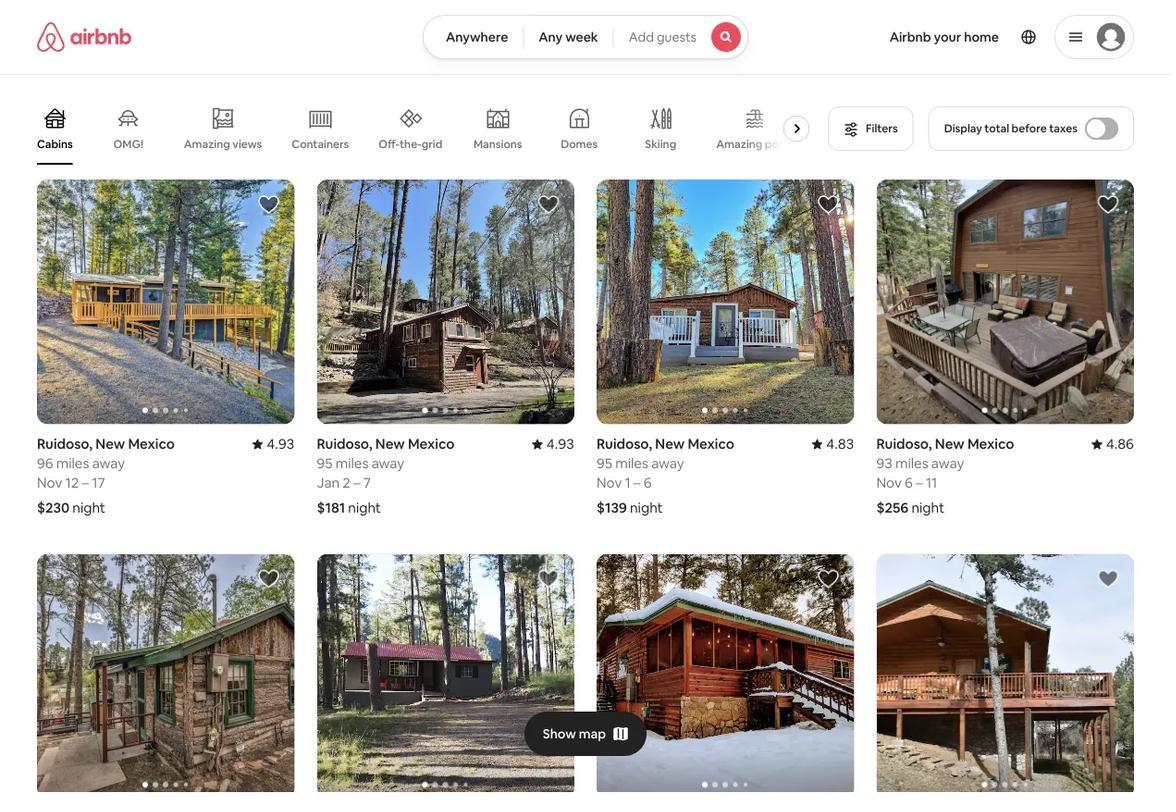Task type: locate. For each thing, give the bounding box(es) containing it.
17
[[92, 474, 105, 492]]

1 mexico from the left
[[128, 435, 175, 453]]

mansions
[[474, 137, 522, 151]]

3 new from the left
[[655, 435, 685, 453]]

new
[[96, 435, 125, 453], [376, 435, 405, 453], [655, 435, 685, 453], [935, 435, 965, 453]]

views
[[233, 137, 262, 151]]

– for 12
[[82, 474, 89, 492]]

0 horizontal spatial amazing
[[184, 137, 230, 151]]

night inside ruidoso, new mexico 96 miles away nov 12 – 17 $230 night
[[72, 499, 105, 517]]

1 new from the left
[[96, 435, 125, 453]]

jan
[[317, 474, 340, 492]]

1 95 from the left
[[317, 454, 333, 472]]

miles up 1
[[616, 454, 649, 472]]

amazing views
[[184, 137, 262, 151]]

away inside the ruidoso, new mexico 93 miles away nov 6 – 11 $256 night
[[932, 454, 964, 472]]

ruidoso,
[[37, 435, 93, 453], [317, 435, 373, 453], [597, 435, 653, 453], [877, 435, 932, 453]]

ruidoso, new mexico 93 miles away nov 6 – 11 $256 night
[[877, 435, 1015, 517]]

– for 2
[[354, 474, 361, 492]]

nov inside the ruidoso, new mexico 93 miles away nov 6 – 11 $256 night
[[877, 474, 902, 492]]

mexico
[[128, 435, 175, 453], [408, 435, 455, 453], [688, 435, 735, 453], [968, 435, 1015, 453]]

none search field containing anywhere
[[423, 15, 749, 59]]

miles inside ruidoso, new mexico 95 miles away jan 2 – 7 $181 night
[[336, 454, 369, 472]]

miles up 12
[[56, 454, 89, 472]]

3 mexico from the left
[[688, 435, 735, 453]]

1 horizontal spatial add to wishlist: ruidoso, new mexico image
[[538, 568, 560, 590]]

amazing left views
[[184, 137, 230, 151]]

4 mexico from the left
[[968, 435, 1015, 453]]

4.86 out of 5 average rating image
[[1092, 435, 1134, 453]]

ruidoso, inside the ruidoso, new mexico 93 miles away nov 6 – 11 $256 night
[[877, 435, 932, 453]]

4 night from the left
[[912, 499, 945, 517]]

new inside the ruidoso, new mexico 93 miles away nov 6 – 11 $256 night
[[935, 435, 965, 453]]

4.93 out of 5 average rating image
[[252, 435, 295, 453], [532, 435, 575, 453]]

1 6 from the left
[[644, 474, 652, 492]]

2 horizontal spatial add to wishlist: ruidoso, new mexico image
[[818, 568, 840, 590]]

– inside ruidoso, new mexico 96 miles away nov 12 – 17 $230 night
[[82, 474, 89, 492]]

6
[[644, 474, 652, 492], [905, 474, 913, 492]]

amazing left pools
[[716, 137, 763, 151]]

– inside ruidoso, new mexico 95 miles away jan 2 – 7 $181 night
[[354, 474, 361, 492]]

1 horizontal spatial 4.93
[[547, 435, 575, 453]]

your
[[934, 29, 962, 45]]

95 inside ruidoso, new mexico 95 miles away nov 1 – 6 $139 night
[[597, 454, 613, 472]]

miles inside ruidoso, new mexico 96 miles away nov 12 – 17 $230 night
[[56, 454, 89, 472]]

–
[[82, 474, 89, 492], [354, 474, 361, 492], [634, 474, 641, 492], [916, 474, 923, 492]]

mexico inside ruidoso, new mexico 96 miles away nov 12 – 17 $230 night
[[128, 435, 175, 453]]

1 horizontal spatial amazing
[[716, 137, 763, 151]]

pools
[[765, 137, 794, 151]]

0 horizontal spatial 6
[[644, 474, 652, 492]]

ruidoso, up 1
[[597, 435, 653, 453]]

2 night from the left
[[348, 499, 381, 517]]

nov down 96 at left bottom
[[37, 474, 62, 492]]

away inside ruidoso, new mexico 95 miles away nov 1 – 6 $139 night
[[652, 454, 684, 472]]

2 6 from the left
[[905, 474, 913, 492]]

4 new from the left
[[935, 435, 965, 453]]

0 horizontal spatial add to wishlist: ruidoso, new mexico image
[[258, 568, 280, 590]]

miles inside ruidoso, new mexico 95 miles away nov 1 – 6 $139 night
[[616, 454, 649, 472]]

nov inside ruidoso, new mexico 95 miles away nov 1 – 6 $139 night
[[597, 474, 622, 492]]

off-
[[379, 137, 400, 151]]

2 4.93 from the left
[[547, 435, 575, 453]]

miles right 93
[[896, 454, 929, 472]]

None search field
[[423, 15, 749, 59]]

3 nov from the left
[[877, 474, 902, 492]]

1 4.93 out of 5 average rating image from the left
[[252, 435, 295, 453]]

95 inside ruidoso, new mexico 95 miles away jan 2 – 7 $181 night
[[317, 454, 333, 472]]

nov left 1
[[597, 474, 622, 492]]

0 horizontal spatial 95
[[317, 454, 333, 472]]

1 horizontal spatial nov
[[597, 474, 622, 492]]

95 up $139
[[597, 454, 613, 472]]

1 horizontal spatial 6
[[905, 474, 913, 492]]

home
[[964, 29, 999, 45]]

4.93
[[267, 435, 295, 453], [547, 435, 575, 453]]

– right 1
[[634, 474, 641, 492]]

1 horizontal spatial 95
[[597, 454, 613, 472]]

– inside ruidoso, new mexico 95 miles away nov 1 – 6 $139 night
[[634, 474, 641, 492]]

2 away from the left
[[372, 454, 404, 472]]

mexico inside ruidoso, new mexico 95 miles away nov 1 – 6 $139 night
[[688, 435, 735, 453]]

– left the 7
[[354, 474, 361, 492]]

containers
[[292, 137, 349, 151]]

new inside ruidoso, new mexico 95 miles away nov 1 – 6 $139 night
[[655, 435, 685, 453]]

2 mexico from the left
[[408, 435, 455, 453]]

new inside ruidoso, new mexico 96 miles away nov 12 – 17 $230 night
[[96, 435, 125, 453]]

night inside the ruidoso, new mexico 93 miles away nov 6 – 11 $256 night
[[912, 499, 945, 517]]

add to wishlist: ruidoso, new mexico image
[[258, 568, 280, 590], [538, 568, 560, 590], [818, 568, 840, 590]]

profile element
[[771, 0, 1134, 74]]

4 ruidoso, from the left
[[877, 435, 932, 453]]

skiing
[[645, 137, 677, 151]]

week
[[566, 29, 598, 45]]

group
[[37, 93, 817, 165], [37, 180, 295, 424], [317, 180, 575, 424], [597, 180, 855, 424], [877, 180, 1134, 424], [37, 554, 295, 793], [317, 554, 575, 793], [597, 554, 855, 793], [877, 554, 1134, 793]]

1 night from the left
[[72, 499, 105, 517]]

– for 1
[[634, 474, 641, 492]]

away inside ruidoso, new mexico 95 miles away jan 2 – 7 $181 night
[[372, 454, 404, 472]]

new inside ruidoso, new mexico 95 miles away jan 2 – 7 $181 night
[[376, 435, 405, 453]]

display total before taxes
[[944, 121, 1078, 136]]

cabins
[[37, 137, 73, 151]]

show map
[[543, 725, 606, 742]]

– for 6
[[916, 474, 923, 492]]

new for nov 6 – 11
[[935, 435, 965, 453]]

0 horizontal spatial 4.93
[[267, 435, 295, 453]]

show
[[543, 725, 576, 742]]

airbnb
[[890, 29, 932, 45]]

amazing
[[184, 137, 230, 151], [716, 137, 763, 151]]

new for jan 2 – 7
[[376, 435, 405, 453]]

any
[[539, 29, 563, 45]]

ruidoso, inside ruidoso, new mexico 95 miles away nov 1 – 6 $139 night
[[597, 435, 653, 453]]

12
[[65, 474, 79, 492]]

miles up the 2
[[336, 454, 369, 472]]

night inside ruidoso, new mexico 95 miles away nov 1 – 6 $139 night
[[630, 499, 663, 517]]

2 – from the left
[[354, 474, 361, 492]]

filters button
[[828, 106, 914, 151]]

– left 11
[[916, 474, 923, 492]]

1 – from the left
[[82, 474, 89, 492]]

95 up jan at the left of page
[[317, 454, 333, 472]]

anywhere button
[[423, 15, 524, 59]]

night for 6
[[630, 499, 663, 517]]

night
[[72, 499, 105, 517], [348, 499, 381, 517], [630, 499, 663, 517], [912, 499, 945, 517]]

miles inside the ruidoso, new mexico 93 miles away nov 6 – 11 $256 night
[[896, 454, 929, 472]]

3 away from the left
[[652, 454, 684, 472]]

4.93 for ruidoso, new mexico 96 miles away nov 12 – 17 $230 night
[[267, 435, 295, 453]]

ruidoso, up the 2
[[317, 435, 373, 453]]

4 miles from the left
[[896, 454, 929, 472]]

1 miles from the left
[[56, 454, 89, 472]]

ruidoso, for ruidoso, new mexico 93 miles away nov 6 – 11 $256 night
[[877, 435, 932, 453]]

new for nov 12 – 17
[[96, 435, 125, 453]]

2 new from the left
[[376, 435, 405, 453]]

grid
[[422, 137, 443, 151]]

2 miles from the left
[[336, 454, 369, 472]]

add to wishlist: ruidoso, new mexico image
[[258, 193, 280, 216], [538, 193, 560, 216], [818, 193, 840, 216], [1097, 193, 1120, 216], [1097, 568, 1120, 590]]

night inside ruidoso, new mexico 95 miles away jan 2 – 7 $181 night
[[348, 499, 381, 517]]

mexico for ruidoso, new mexico 96 miles away nov 12 – 17 $230 night
[[128, 435, 175, 453]]

airbnb your home
[[890, 29, 999, 45]]

4 – from the left
[[916, 474, 923, 492]]

ruidoso, up 93
[[877, 435, 932, 453]]

2 nov from the left
[[597, 474, 622, 492]]

before
[[1012, 121, 1047, 136]]

anywhere
[[446, 29, 508, 45]]

ruidoso, inside ruidoso, new mexico 96 miles away nov 12 – 17 $230 night
[[37, 435, 93, 453]]

ruidoso, up 96 at left bottom
[[37, 435, 93, 453]]

miles
[[56, 454, 89, 472], [336, 454, 369, 472], [616, 454, 649, 472], [896, 454, 929, 472]]

night down 1
[[630, 499, 663, 517]]

0 horizontal spatial 4.93 out of 5 average rating image
[[252, 435, 295, 453]]

95
[[317, 454, 333, 472], [597, 454, 613, 472]]

night down 17 at the left
[[72, 499, 105, 517]]

6 inside ruidoso, new mexico 95 miles away nov 1 – 6 $139 night
[[644, 474, 652, 492]]

away
[[92, 454, 125, 472], [372, 454, 404, 472], [652, 454, 684, 472], [932, 454, 964, 472]]

nov inside ruidoso, new mexico 96 miles away nov 12 – 17 $230 night
[[37, 474, 62, 492]]

add to wishlist: ruidoso, new mexico image for ruidoso, new mexico 95 miles away jan 2 – 7 $181 night
[[538, 193, 560, 216]]

1 ruidoso, from the left
[[37, 435, 93, 453]]

night down 11
[[912, 499, 945, 517]]

2 95 from the left
[[597, 454, 613, 472]]

1 away from the left
[[92, 454, 125, 472]]

6 left 11
[[905, 474, 913, 492]]

4.86
[[1107, 435, 1134, 453]]

3 – from the left
[[634, 474, 641, 492]]

1 4.93 from the left
[[267, 435, 295, 453]]

4.93 out of 5 average rating image for ruidoso, new mexico 95 miles away jan 2 – 7 $181 night
[[532, 435, 575, 453]]

0 horizontal spatial nov
[[37, 474, 62, 492]]

2 ruidoso, from the left
[[317, 435, 373, 453]]

nov down 93
[[877, 474, 902, 492]]

2 horizontal spatial nov
[[877, 474, 902, 492]]

6 right 1
[[644, 474, 652, 492]]

– inside the ruidoso, new mexico 93 miles away nov 6 – 11 $256 night
[[916, 474, 923, 492]]

– left 17 at the left
[[82, 474, 89, 492]]

4 away from the left
[[932, 454, 964, 472]]

ruidoso, new mexico 96 miles away nov 12 – 17 $230 night
[[37, 435, 175, 517]]

away inside ruidoso, new mexico 96 miles away nov 12 – 17 $230 night
[[92, 454, 125, 472]]

3 miles from the left
[[616, 454, 649, 472]]

mexico inside the ruidoso, new mexico 93 miles away nov 6 – 11 $256 night
[[968, 435, 1015, 453]]

2 4.93 out of 5 average rating image from the left
[[532, 435, 575, 453]]

3 night from the left
[[630, 499, 663, 517]]

nov
[[37, 474, 62, 492], [597, 474, 622, 492], [877, 474, 902, 492]]

1 add to wishlist: ruidoso, new mexico image from the left
[[258, 568, 280, 590]]

1 nov from the left
[[37, 474, 62, 492]]

night for 7
[[348, 499, 381, 517]]

away for nov 6 – 11
[[932, 454, 964, 472]]

mexico inside ruidoso, new mexico 95 miles away jan 2 – 7 $181 night
[[408, 435, 455, 453]]

group containing amazing views
[[37, 93, 817, 165]]

$256
[[877, 499, 909, 517]]

ruidoso, new mexico 95 miles away jan 2 – 7 $181 night
[[317, 435, 455, 517]]

ruidoso, for ruidoso, new mexico 95 miles away nov 1 – 6 $139 night
[[597, 435, 653, 453]]

1 horizontal spatial 4.93 out of 5 average rating image
[[532, 435, 575, 453]]

night for 17
[[72, 499, 105, 517]]

3 ruidoso, from the left
[[597, 435, 653, 453]]

2
[[343, 474, 351, 492]]

ruidoso, inside ruidoso, new mexico 95 miles away jan 2 – 7 $181 night
[[317, 435, 373, 453]]

night down the 7
[[348, 499, 381, 517]]



Task type: describe. For each thing, give the bounding box(es) containing it.
add to wishlist: ruidoso, new mexico image for ruidoso, new mexico 93 miles away nov 6 – 11 $256 night
[[1097, 193, 1120, 216]]

add guests button
[[613, 15, 749, 59]]

93
[[877, 454, 893, 472]]

96
[[37, 454, 53, 472]]

1
[[625, 474, 631, 492]]

11
[[926, 474, 938, 492]]

night for 11
[[912, 499, 945, 517]]

display
[[944, 121, 982, 136]]

new for nov 1 – 6
[[655, 435, 685, 453]]

ruidoso, for ruidoso, new mexico 96 miles away nov 12 – 17 $230 night
[[37, 435, 93, 453]]

nov for 95
[[597, 474, 622, 492]]

miles for 6
[[896, 454, 929, 472]]

display total before taxes button
[[929, 106, 1134, 151]]

amazing for amazing pools
[[716, 137, 763, 151]]

7
[[364, 474, 371, 492]]

add guests
[[629, 29, 697, 45]]

the-
[[400, 137, 422, 151]]

nov for 93
[[877, 474, 902, 492]]

miles for 1
[[616, 454, 649, 472]]

6 inside the ruidoso, new mexico 93 miles away nov 6 – 11 $256 night
[[905, 474, 913, 492]]

off-the-grid
[[379, 137, 443, 151]]

total
[[985, 121, 1010, 136]]

miles for 12
[[56, 454, 89, 472]]

map
[[579, 725, 606, 742]]

filters
[[866, 121, 898, 136]]

airbnb your home link
[[879, 18, 1010, 56]]

any week
[[539, 29, 598, 45]]

away for nov 1 – 6
[[652, 454, 684, 472]]

4.93 for ruidoso, new mexico 95 miles away jan 2 – 7 $181 night
[[547, 435, 575, 453]]

$230
[[37, 499, 70, 517]]

95 for nov
[[597, 454, 613, 472]]

taxes
[[1050, 121, 1078, 136]]

show map button
[[524, 712, 647, 756]]

$181
[[317, 499, 345, 517]]

away for jan 2 – 7
[[372, 454, 404, 472]]

away for nov 12 – 17
[[92, 454, 125, 472]]

4.83 out of 5 average rating image
[[812, 435, 855, 453]]

add to wishlist: ruidoso, new mexico image for ruidoso, new mexico 95 miles away nov 1 – 6 $139 night
[[818, 193, 840, 216]]

mexico for ruidoso, new mexico 93 miles away nov 6 – 11 $256 night
[[968, 435, 1015, 453]]

mexico for ruidoso, new mexico 95 miles away nov 1 – 6 $139 night
[[688, 435, 735, 453]]

4.83
[[827, 435, 855, 453]]

add to wishlist: ruidoso, new mexico image for ruidoso, new mexico 96 miles away nov 12 – 17 $230 night
[[258, 193, 280, 216]]

4.93 out of 5 average rating image for ruidoso, new mexico 96 miles away nov 12 – 17 $230 night
[[252, 435, 295, 453]]

95 for jan
[[317, 454, 333, 472]]

miles for 2
[[336, 454, 369, 472]]

mexico for ruidoso, new mexico 95 miles away jan 2 – 7 $181 night
[[408, 435, 455, 453]]

amazing pools
[[716, 137, 794, 151]]

guests
[[657, 29, 697, 45]]

add
[[629, 29, 654, 45]]

omg!
[[113, 137, 143, 151]]

3 add to wishlist: ruidoso, new mexico image from the left
[[818, 568, 840, 590]]

ruidoso, new mexico 95 miles away nov 1 – 6 $139 night
[[597, 435, 735, 517]]

amazing for amazing views
[[184, 137, 230, 151]]

ruidoso, for ruidoso, new mexico 95 miles away jan 2 – 7 $181 night
[[317, 435, 373, 453]]

2 add to wishlist: ruidoso, new mexico image from the left
[[538, 568, 560, 590]]

any week button
[[523, 15, 614, 59]]

domes
[[561, 137, 598, 151]]

$139
[[597, 499, 627, 517]]

nov for 96
[[37, 474, 62, 492]]



Task type: vqa. For each thing, say whether or not it's contained in the screenshot.
Containers
yes



